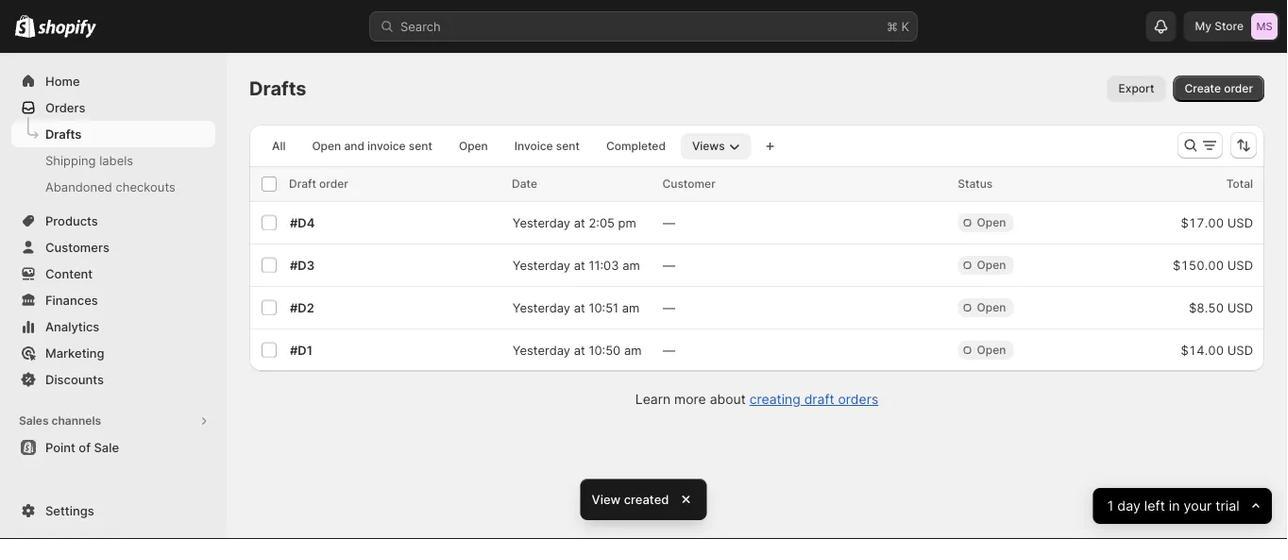 Task type: describe. For each thing, give the bounding box(es) containing it.
created
[[624, 492, 669, 507]]

settings link
[[11, 498, 215, 524]]

search
[[401, 19, 441, 34]]

⌘
[[887, 19, 898, 34]]

shipping
[[45, 153, 96, 168]]

1
[[1108, 498, 1114, 514]]

analytics link
[[11, 314, 215, 340]]

open for yesterday at 10:50 am
[[977, 343, 1007, 357]]

point of sale link
[[11, 435, 215, 461]]

orders
[[839, 392, 879, 408]]

2:05 pm
[[589, 215, 637, 230]]

export
[[1119, 82, 1155, 95]]

yesterday at 10:50 am
[[513, 343, 642, 358]]

left
[[1145, 498, 1166, 514]]

10:50 am
[[589, 343, 642, 358]]

$17.00 usd
[[1181, 215, 1254, 230]]

create
[[1185, 82, 1222, 95]]

#d1 link
[[290, 343, 313, 358]]

date
[[512, 177, 538, 191]]

abandoned
[[45, 180, 112, 194]]

my
[[1196, 19, 1212, 33]]

open for yesterday at 11:03 am
[[977, 258, 1007, 272]]

#d1
[[290, 343, 313, 358]]

k
[[902, 19, 910, 34]]

#d4
[[290, 215, 315, 230]]

shipping labels link
[[11, 147, 215, 174]]

invoice sent link
[[503, 133, 591, 160]]

drafts link
[[11, 121, 215, 147]]

invoice
[[515, 139, 553, 153]]

in
[[1170, 498, 1181, 514]]

$14.00 usd
[[1181, 343, 1254, 358]]

yesterday at 10:51 am
[[513, 300, 640, 315]]

yesterday for yesterday at 10:51 am
[[513, 300, 571, 315]]

more
[[675, 392, 706, 408]]

views
[[692, 139, 725, 153]]

export button
[[1108, 76, 1166, 102]]

#d2
[[290, 300, 314, 315]]

marketing
[[45, 346, 104, 360]]

sales channels
[[19, 414, 101, 428]]

order for create order
[[1225, 82, 1254, 95]]

learn
[[636, 392, 671, 408]]

— for 2:05 pm
[[663, 215, 676, 230]]

status
[[958, 177, 993, 191]]

at for 10:50 am
[[574, 343, 586, 358]]

invoice sent
[[515, 139, 580, 153]]

of
[[79, 440, 91, 455]]

drafts inside drafts link
[[45, 127, 82, 141]]

$8.50 usd
[[1189, 300, 1254, 315]]

$8.50
[[1189, 300, 1225, 315]]

view
[[592, 492, 621, 507]]

⌘ k
[[887, 19, 910, 34]]

tab list containing all
[[257, 132, 756, 160]]

my store
[[1196, 19, 1244, 33]]

home
[[45, 74, 80, 88]]

at for 10:51 am
[[574, 300, 586, 315]]

#d3 link
[[290, 258, 315, 273]]

and
[[344, 139, 365, 153]]

open for yesterday at 2:05 pm
[[977, 216, 1007, 230]]

trial
[[1216, 498, 1240, 514]]

usd for $17.00 usd
[[1228, 215, 1254, 230]]

yesterday for yesterday at 11:03 am
[[513, 258, 571, 273]]

customer
[[663, 177, 716, 191]]

1 sent from the left
[[409, 139, 433, 153]]

$150.00 usd
[[1174, 258, 1254, 273]]

$150.00
[[1174, 258, 1225, 273]]

total
[[1227, 177, 1254, 191]]

at for 2:05 pm
[[574, 215, 586, 230]]

#d3
[[290, 258, 315, 273]]



Task type: vqa. For each thing, say whether or not it's contained in the screenshot.
'yesterday at 10:50 am'
yes



Task type: locate. For each thing, give the bounding box(es) containing it.
order right the draft
[[319, 177, 349, 191]]

orders
[[45, 100, 85, 115]]

completed
[[606, 139, 666, 153]]

at left 11:03 am
[[574, 258, 586, 273]]

draft
[[805, 392, 835, 408]]

open and invoice sent
[[312, 139, 433, 153]]

yesterday at 2:05 pm
[[513, 215, 637, 230]]

1 day left in your trial
[[1108, 498, 1240, 514]]

1 vertical spatial order
[[319, 177, 349, 191]]

sent
[[409, 139, 433, 153], [556, 139, 580, 153]]

marketing link
[[11, 340, 215, 367]]

usd for $8.50 usd
[[1228, 300, 1254, 315]]

checkouts
[[116, 180, 176, 194]]

0 horizontal spatial drafts
[[45, 127, 82, 141]]

11:03 am
[[589, 258, 640, 273]]

your
[[1185, 498, 1213, 514]]

settings
[[45, 504, 94, 518]]

at left 10:50 am at the left
[[574, 343, 586, 358]]

usd for $14.00 usd
[[1228, 343, 1254, 358]]

usd right $8.50 at the bottom right
[[1228, 300, 1254, 315]]

shipping labels
[[45, 153, 133, 168]]

4 yesterday from the top
[[513, 343, 571, 358]]

abandoned checkouts
[[45, 180, 176, 194]]

1 horizontal spatial sent
[[556, 139, 580, 153]]

3 yesterday from the top
[[513, 300, 571, 315]]

0 horizontal spatial sent
[[409, 139, 433, 153]]

3 usd from the top
[[1228, 300, 1254, 315]]

customers link
[[11, 234, 215, 261]]

open link
[[448, 133, 500, 160]]

0 vertical spatial drafts
[[249, 77, 307, 100]]

day
[[1118, 498, 1141, 514]]

yesterday down date
[[513, 215, 571, 230]]

2 sent from the left
[[556, 139, 580, 153]]

#d2 link
[[290, 300, 314, 315]]

at for 11:03 am
[[574, 258, 586, 273]]

creating draft orders link
[[750, 392, 879, 408]]

labels
[[99, 153, 133, 168]]

1 yesterday from the top
[[513, 215, 571, 230]]

my store image
[[1252, 13, 1278, 40]]

— for 11:03 am
[[663, 258, 676, 273]]

2 at from the top
[[574, 258, 586, 273]]

sent right invoice
[[409, 139, 433, 153]]

all
[[272, 139, 286, 153]]

— right 11:03 am
[[663, 258, 676, 273]]

shopify image
[[38, 19, 97, 38]]

finances link
[[11, 287, 215, 314]]

analytics
[[45, 319, 99, 334]]

channels
[[51, 414, 101, 428]]

discounts
[[45, 372, 104, 387]]

views button
[[681, 133, 752, 160]]

drafts up 'all'
[[249, 77, 307, 100]]

2 — from the top
[[663, 258, 676, 273]]

order for draft order
[[319, 177, 349, 191]]

1 at from the top
[[574, 215, 586, 230]]

orders link
[[11, 94, 215, 121]]

sent right the invoice
[[556, 139, 580, 153]]

at left 10:51 am
[[574, 300, 586, 315]]

usd right the $17.00
[[1228, 215, 1254, 230]]

learn more about creating draft orders
[[636, 392, 879, 408]]

shopify image
[[15, 15, 35, 38]]

create order
[[1185, 82, 1254, 95]]

4 — from the top
[[663, 343, 676, 358]]

store
[[1215, 19, 1244, 33]]

point
[[45, 440, 75, 455]]

1 horizontal spatial drafts
[[249, 77, 307, 100]]

0 vertical spatial order
[[1225, 82, 1254, 95]]

drafts
[[249, 77, 307, 100], [45, 127, 82, 141]]

— right 10:51 am
[[663, 300, 676, 315]]

1 day left in your trial button
[[1094, 488, 1273, 524]]

drafts down orders at the top left of page
[[45, 127, 82, 141]]

at
[[574, 215, 586, 230], [574, 258, 586, 273], [574, 300, 586, 315], [574, 343, 586, 358]]

$14.00
[[1181, 343, 1225, 358]]

3 at from the top
[[574, 300, 586, 315]]

$17.00
[[1181, 215, 1225, 230]]

creating
[[750, 392, 801, 408]]

1 vertical spatial drafts
[[45, 127, 82, 141]]

4 at from the top
[[574, 343, 586, 358]]

usd right $14.00
[[1228, 343, 1254, 358]]

order inside 'link'
[[1225, 82, 1254, 95]]

tab list
[[257, 132, 756, 160]]

yesterday down the yesterday at 10:51 am
[[513, 343, 571, 358]]

yesterday for yesterday at 2:05 pm
[[513, 215, 571, 230]]

open for yesterday at 10:51 am
[[977, 301, 1007, 315]]

sales channels button
[[11, 408, 215, 435]]

draft order
[[289, 177, 349, 191]]

point of sale
[[45, 440, 119, 455]]

yesterday down the yesterday at 11:03 am
[[513, 300, 571, 315]]

#d4 link
[[290, 215, 315, 230]]

usd
[[1228, 215, 1254, 230], [1228, 258, 1254, 273], [1228, 300, 1254, 315], [1228, 343, 1254, 358]]

products link
[[11, 208, 215, 234]]

open and invoice sent link
[[301, 133, 444, 160]]

sale
[[94, 440, 119, 455]]

customers
[[45, 240, 110, 255]]

completed link
[[595, 133, 677, 160]]

content
[[45, 266, 93, 281]]

2 usd from the top
[[1228, 258, 1254, 273]]

3 — from the top
[[663, 300, 676, 315]]

— up learn at the bottom of page
[[663, 343, 676, 358]]

— down customer
[[663, 215, 676, 230]]

view created
[[592, 492, 669, 507]]

order right create
[[1225, 82, 1254, 95]]

invoice
[[368, 139, 406, 153]]

1 — from the top
[[663, 215, 676, 230]]

home link
[[11, 68, 215, 94]]

1 usd from the top
[[1228, 215, 1254, 230]]

discounts link
[[11, 367, 215, 393]]

content link
[[11, 261, 215, 287]]

at left 2:05 pm
[[574, 215, 586, 230]]

create order link
[[1174, 76, 1265, 102]]

yesterday down yesterday at 2:05 pm
[[513, 258, 571, 273]]

draft
[[289, 177, 316, 191]]

2 yesterday from the top
[[513, 258, 571, 273]]

— for 10:50 am
[[663, 343, 676, 358]]

usd for $150.00 usd
[[1228, 258, 1254, 273]]

yesterday at 11:03 am
[[513, 258, 640, 273]]

yesterday for yesterday at 10:50 am
[[513, 343, 571, 358]]

usd right $150.00
[[1228, 258, 1254, 273]]

all link
[[261, 133, 297, 160]]

0 horizontal spatial order
[[319, 177, 349, 191]]

abandoned checkouts link
[[11, 174, 215, 200]]

about
[[710, 392, 746, 408]]

4 usd from the top
[[1228, 343, 1254, 358]]

yesterday
[[513, 215, 571, 230], [513, 258, 571, 273], [513, 300, 571, 315], [513, 343, 571, 358]]

— for 10:51 am
[[663, 300, 676, 315]]

1 horizontal spatial order
[[1225, 82, 1254, 95]]

10:51 am
[[589, 300, 640, 315]]

products
[[45, 214, 98, 228]]



